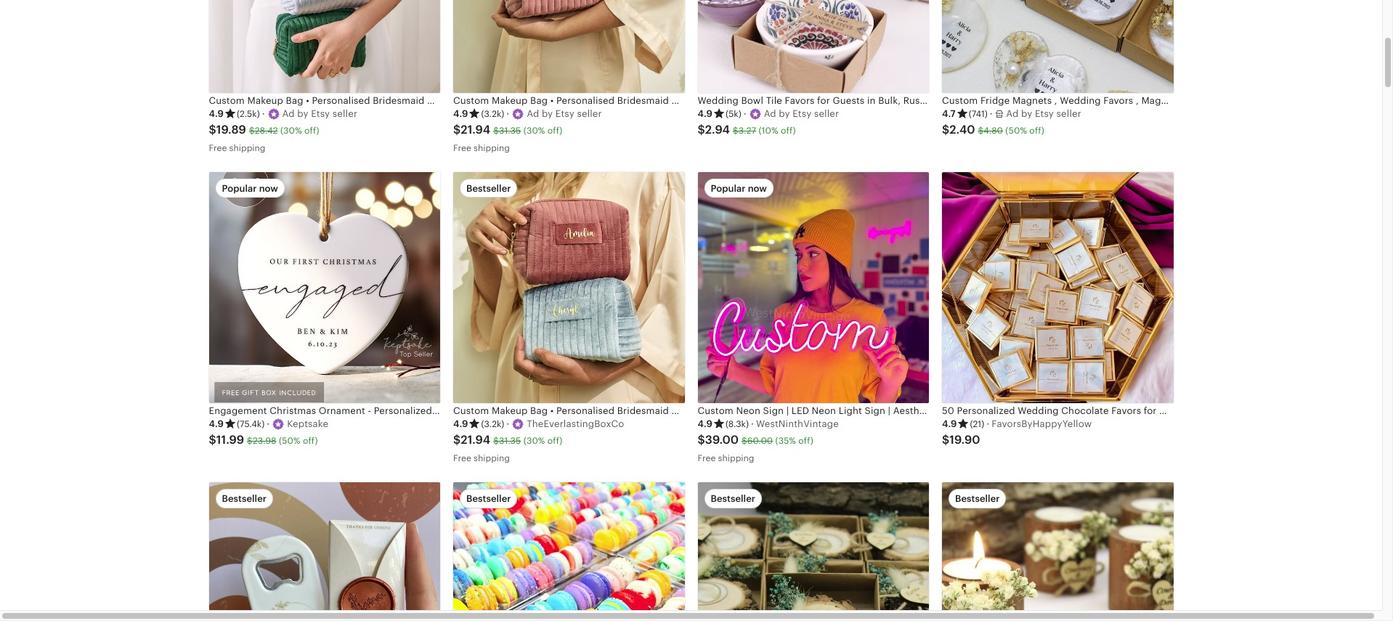 Task type: vqa. For each thing, say whether or not it's contained in the screenshot.
the bottommost HAVE
no



Task type: describe. For each thing, give the bounding box(es) containing it.
custom makeup bag • personalised bridesmaid gifts • wedding gift • travel toiletry bag • cosmetic bag • birthday gift • wedding favors image
[[209, 0, 440, 93]]

(50% for 2.40
[[1006, 126, 1027, 136]]

21.94 for theeverlastingboxco
[[461, 433, 491, 447]]

popular for 11.99
[[222, 183, 257, 194]]

2 bestseller link from the left
[[453, 482, 685, 621]]

favorsbyhappyyellow
[[992, 419, 1092, 430]]

1 bestseller link from the left
[[209, 482, 440, 621]]

customizable wedding favor for guests in bulk, custom cap opener, magnetic bottle opener, wedding gift, save the date, magnet gift image
[[209, 482, 440, 621]]

4.80
[[984, 126, 1003, 136]]

(50% for 11.99
[[279, 436, 301, 446]]

etsy for 2.40
[[1035, 108, 1054, 119]]

(35%
[[776, 436, 796, 446]]

custom fridge magnets , wedding favors , magnet set , engagement gift , wedding guest gifts , flower magnet favor for guest ,baby shower image
[[942, 0, 1174, 93]]

d for 2.40
[[1013, 108, 1019, 119]]

off) inside $ 19.89 $ 28.42 (30% off) free shipping
[[304, 126, 319, 136]]

seller for 19.89
[[333, 108, 358, 119]]

31.35 for a d
[[499, 126, 521, 136]]

free inside the $ 39.00 $ 60.00 (35% off) free shipping
[[698, 453, 716, 464]]

off) inside $ 11.99 $ 23.98 (50% off)
[[303, 436, 318, 446]]

custom neon sign | led neon light sign | aesthetic home & room decor | neon sign bar | handemade neon sign image
[[698, 172, 929, 403]]

theeverlastingboxco
[[527, 419, 624, 430]]

(8.3k)
[[726, 419, 749, 429]]

$ 19.89 $ 28.42 (30% off) free shipping
[[209, 123, 319, 153]]

a for 2.94
[[764, 108, 771, 119]]

off) inside the $ 39.00 $ 60.00 (35% off) free shipping
[[799, 436, 814, 446]]

$ inside $ 11.99 $ 23.98 (50% off)
[[247, 436, 253, 446]]

11.99
[[216, 433, 244, 447]]

bestseller for customizable wedding favor for guests in bulk, custom cap opener, magnetic bottle opener, wedding gift, save the date, magnet gift image
[[222, 493, 267, 504]]

d for 21.94
[[533, 108, 539, 119]]

31.35 for theeverlastingboxco
[[499, 436, 521, 446]]

now for 11.99
[[259, 183, 278, 194]]

· favorsbyhappyyellow
[[987, 419, 1092, 430]]

shipping inside the $ 39.00 $ 60.00 (35% off) free shipping
[[718, 453, 755, 464]]

23.98
[[253, 436, 277, 446]]

(30% for 1st custom makeup bag • personalised bridesmaid gifts • wedding gift • travel toiletry bag • cosmetic bag • birthday gift • gift for her image from the top
[[524, 126, 545, 136]]

50 personalized wedding chocolate favors for guest, mini chocolate favors, gold or silver foil milk chocolate, wedding table decor image
[[942, 172, 1174, 403]]

b for 19.89
[[297, 108, 304, 119]]

$ 21.94 $ 31.35 (30% off) free shipping for theeverlastingboxco
[[453, 433, 563, 464]]

popular now for 39.00
[[711, 183, 767, 194]]

2.40
[[950, 123, 976, 137]]

(2.5k)
[[237, 109, 260, 119]]

d for 19.89
[[289, 108, 295, 119]]

60.00
[[748, 436, 773, 446]]

$ 21.94 $ 31.35 (30% off) free shipping for a d
[[453, 123, 563, 153]]

1 custom makeup bag • personalised bridesmaid gifts • wedding gift • travel toiletry bag • cosmetic bag • birthday gift • gift for her image from the top
[[453, 0, 685, 93]]

3.27
[[739, 126, 756, 136]]

westninthvintage
[[756, 419, 839, 430]]

y for 2.40
[[1028, 108, 1033, 119]]

24 pack surprise me! | french macarons - image
[[453, 482, 685, 621]]

28.42
[[255, 126, 278, 136]]

popular for 39.00
[[711, 183, 746, 194]]

50 pcs wedding favors for guests in bulk | rustic wedding favors | personalized gifts | bridal shower favors | thank you favors image
[[698, 482, 929, 621]]



Task type: locate. For each thing, give the bounding box(es) containing it.
off) inside $ 2.94 $ 3.27 (10% off)
[[781, 126, 796, 136]]

a
[[282, 108, 289, 119], [527, 108, 534, 119], [764, 108, 771, 119], [1007, 108, 1013, 119]]

2 etsy from the left
[[556, 108, 575, 119]]

(10%
[[759, 126, 779, 136]]

1 vertical spatial custom makeup bag • personalised bridesmaid gifts • wedding gift • travel toiletry bag • cosmetic bag • birthday gift • gift for her image
[[453, 172, 685, 403]]

bestseller
[[466, 183, 511, 194], [222, 493, 267, 504], [466, 493, 511, 504], [711, 493, 756, 504], [955, 493, 1000, 504]]

1 (3.2k) from the top
[[481, 109, 504, 119]]

3 y from the left
[[785, 108, 790, 119]]

19.90
[[950, 433, 981, 447]]

keptsake
[[287, 419, 329, 430]]

1 $ 21.94 $ 31.35 (30% off) free shipping from the top
[[453, 123, 563, 153]]

(5k)
[[726, 109, 742, 119]]

wedding bowl tile favors for guests in bulk, rustic personalized wedding gift favors, candy boxes for favor, turkey tile, bohemian favor image
[[698, 0, 929, 93]]

engagement christmas ornament - personalized first christmas keepsake - engaged christmas gift 2023 image
[[209, 172, 440, 403]]

3 seller from the left
[[814, 108, 839, 119]]

(50% right 4.80
[[1006, 126, 1027, 136]]

1 vertical spatial 31.35
[[499, 436, 521, 446]]

popular now for 11.99
[[222, 183, 278, 194]]

1 d from the left
[[289, 108, 295, 119]]

2 b from the left
[[542, 108, 548, 119]]

4 b from the left
[[1022, 108, 1028, 119]]

a d b y etsy seller
[[282, 108, 358, 119], [527, 108, 602, 119], [764, 108, 839, 119], [1007, 108, 1082, 119]]

4 y from the left
[[1028, 108, 1033, 119]]

3 bestseller link from the left
[[698, 482, 929, 621]]

2 d from the left
[[533, 108, 539, 119]]

a for 21.94
[[527, 108, 534, 119]]

a for 19.89
[[282, 108, 289, 119]]

a d b y etsy seller for 2.40
[[1007, 108, 1082, 119]]

etsy
[[311, 108, 330, 119], [556, 108, 575, 119], [793, 108, 812, 119], [1035, 108, 1054, 119]]

2 a from the left
[[527, 108, 534, 119]]

popular
[[222, 183, 257, 194], [711, 183, 746, 194]]

seller for 21.94
[[577, 108, 602, 119]]

now for 39.00
[[748, 183, 767, 194]]

b for 21.94
[[542, 108, 548, 119]]

1 vertical spatial (3.2k)
[[481, 419, 504, 429]]

$ 11.99 $ 23.98 (50% off)
[[209, 433, 318, 447]]

1 horizontal spatial popular now
[[711, 183, 767, 194]]

(50%
[[1006, 126, 1027, 136], [279, 436, 301, 446]]

y for 21.94
[[548, 108, 553, 119]]

popular down 2.94
[[711, 183, 746, 194]]

$ 21.94 $ 31.35 (30% off) free shipping
[[453, 123, 563, 153], [453, 433, 563, 464]]

(30% inside $ 19.89 $ 28.42 (30% off) free shipping
[[280, 126, 302, 136]]

a d b y etsy seller for 21.94
[[527, 108, 602, 119]]

2 custom makeup bag • personalised bridesmaid gifts • wedding gift • travel toiletry bag • cosmetic bag • birthday gift • gift for her image from the top
[[453, 172, 685, 403]]

0 vertical spatial 21.94
[[461, 123, 491, 137]]

$ 19.90
[[942, 433, 981, 447]]

b for 2.94
[[779, 108, 785, 119]]

b
[[297, 108, 304, 119], [542, 108, 548, 119], [779, 108, 785, 119], [1022, 108, 1028, 119]]

1 now from the left
[[259, 183, 278, 194]]

19.89
[[216, 123, 246, 137]]

(50% inside $ 2.40 $ 4.80 (50% off)
[[1006, 126, 1027, 136]]

$ 2.94 $ 3.27 (10% off)
[[698, 123, 796, 137]]

$ 39.00 $ 60.00 (35% off) free shipping
[[698, 433, 814, 464]]

1 horizontal spatial popular
[[711, 183, 746, 194]]

bestseller link
[[209, 482, 440, 621], [453, 482, 685, 621], [698, 482, 929, 621], [942, 482, 1174, 621]]

4 seller from the left
[[1057, 108, 1082, 119]]

2 popular from the left
[[711, 183, 746, 194]]

1 b from the left
[[297, 108, 304, 119]]

0 vertical spatial (3.2k)
[[481, 109, 504, 119]]

1 vertical spatial $ 21.94 $ 31.35 (30% off) free shipping
[[453, 433, 563, 464]]

popular now
[[222, 183, 278, 194], [711, 183, 767, 194]]

1 31.35 from the top
[[499, 126, 521, 136]]

0 vertical spatial (50%
[[1006, 126, 1027, 136]]

$
[[209, 123, 216, 137], [453, 123, 461, 137], [698, 123, 705, 137], [942, 123, 950, 137], [249, 126, 255, 136], [493, 126, 499, 136], [733, 126, 739, 136], [978, 126, 984, 136], [209, 433, 216, 447], [453, 433, 461, 447], [698, 433, 705, 447], [942, 433, 950, 447], [247, 436, 253, 446], [493, 436, 499, 446], [742, 436, 748, 446]]

39.00
[[705, 433, 739, 447]]

bestseller for first custom makeup bag • personalised bridesmaid gifts • wedding gift • travel toiletry bag • cosmetic bag • birthday gift • gift for her image from the bottom of the page
[[466, 183, 511, 194]]

(75.4k)
[[237, 419, 265, 429]]

$ inside $ 2.40 $ 4.80 (50% off)
[[978, 126, 984, 136]]

3 a d b y etsy seller from the left
[[764, 108, 839, 119]]

d for 2.94
[[770, 108, 777, 119]]

4.9
[[209, 108, 224, 119], [453, 108, 468, 119], [698, 108, 713, 119], [209, 419, 224, 430], [453, 419, 468, 430], [698, 419, 713, 430], [942, 419, 957, 430]]

4.7
[[942, 108, 956, 119]]

2 31.35 from the top
[[499, 436, 521, 446]]

0 horizontal spatial now
[[259, 183, 278, 194]]

4 bestseller link from the left
[[942, 482, 1174, 621]]

popular down $ 19.89 $ 28.42 (30% off) free shipping
[[222, 183, 257, 194]]

31.35
[[499, 126, 521, 136], [499, 436, 521, 446]]

free inside $ 19.89 $ 28.42 (30% off) free shipping
[[209, 143, 227, 153]]

0 vertical spatial $ 21.94 $ 31.35 (30% off) free shipping
[[453, 123, 563, 153]]

shipping inside $ 19.89 $ 28.42 (30% off) free shipping
[[229, 143, 266, 153]]

seller
[[333, 108, 358, 119], [577, 108, 602, 119], [814, 108, 839, 119], [1057, 108, 1082, 119]]

seller for 2.94
[[814, 108, 839, 119]]

$ 2.40 $ 4.80 (50% off)
[[942, 123, 1045, 137]]

free
[[209, 143, 227, 153], [453, 143, 471, 153], [453, 453, 471, 464], [698, 453, 716, 464]]

b for 2.40
[[1022, 108, 1028, 119]]

1 horizontal spatial (50%
[[1006, 126, 1027, 136]]

· westninthvintage
[[751, 419, 839, 430]]

(30% for custom makeup bag • personalised bridesmaid gifts • wedding gift • travel toiletry bag • cosmetic bag • birthday gift • wedding favors image
[[280, 126, 302, 136]]

etsy for 19.89
[[311, 108, 330, 119]]

(21)
[[970, 419, 985, 429]]

popular now down 3.27
[[711, 183, 767, 194]]

(741)
[[969, 109, 988, 119]]

1 y from the left
[[303, 108, 309, 119]]

y for 19.89
[[303, 108, 309, 119]]

bestseller for 24 pack surprise me! | french macarons - image
[[466, 493, 511, 504]]

1 horizontal spatial now
[[748, 183, 767, 194]]

now down 3.27
[[748, 183, 767, 194]]

2 21.94 from the top
[[461, 433, 491, 447]]

0 horizontal spatial popular now
[[222, 183, 278, 194]]

2 $ 21.94 $ 31.35 (30% off) free shipping from the top
[[453, 433, 563, 464]]

3 a from the left
[[764, 108, 771, 119]]

3 b from the left
[[779, 108, 785, 119]]

(50% inside $ 11.99 $ 23.98 (50% off)
[[279, 436, 301, 446]]

1 etsy from the left
[[311, 108, 330, 119]]

off)
[[304, 126, 319, 136], [548, 126, 563, 136], [781, 126, 796, 136], [1030, 126, 1045, 136], [303, 436, 318, 446], [548, 436, 563, 446], [799, 436, 814, 446]]

3 d from the left
[[770, 108, 777, 119]]

0 vertical spatial 31.35
[[499, 126, 521, 136]]

0 horizontal spatial (50%
[[279, 436, 301, 446]]

1 a d b y etsy seller from the left
[[282, 108, 358, 119]]

2 a d b y etsy seller from the left
[[527, 108, 602, 119]]

4 a from the left
[[1007, 108, 1013, 119]]

$ inside $ 2.94 $ 3.27 (10% off)
[[733, 126, 739, 136]]

1 popular now from the left
[[222, 183, 278, 194]]

a for 2.40
[[1007, 108, 1013, 119]]

(3.2k)
[[481, 109, 504, 119], [481, 419, 504, 429]]

2 seller from the left
[[577, 108, 602, 119]]

1 seller from the left
[[333, 108, 358, 119]]

0 horizontal spatial popular
[[222, 183, 257, 194]]

bestseller for bulk candle favors wedding favors for guests bridal shower favors rustic wedding favors new favors fall wedding favors candle favors wedding image
[[955, 493, 1000, 504]]

2 (3.2k) from the top
[[481, 419, 504, 429]]

1 vertical spatial (50%
[[279, 436, 301, 446]]

a d b y etsy seller for 19.89
[[282, 108, 358, 119]]

1 21.94 from the top
[[461, 123, 491, 137]]

custom makeup bag • personalised bridesmaid gifts • wedding gift • travel toiletry bag • cosmetic bag • birthday gift • gift for her image
[[453, 0, 685, 93], [453, 172, 685, 403]]

1 a from the left
[[282, 108, 289, 119]]

(3.2k) for theeverlastingboxco
[[481, 419, 504, 429]]

2 now from the left
[[748, 183, 767, 194]]

a d b y etsy seller for 2.94
[[764, 108, 839, 119]]

now down $ 19.89 $ 28.42 (30% off) free shipping
[[259, 183, 278, 194]]

(50% down the keptsake
[[279, 436, 301, 446]]

y
[[303, 108, 309, 119], [548, 108, 553, 119], [785, 108, 790, 119], [1028, 108, 1033, 119]]

bestseller for 50 pcs wedding favors for guests in bulk | rustic wedding favors | personalized gifts | bridal shower favors | thank you favors image
[[711, 493, 756, 504]]

4 a d b y etsy seller from the left
[[1007, 108, 1082, 119]]

now
[[259, 183, 278, 194], [748, 183, 767, 194]]

(30%
[[280, 126, 302, 136], [524, 126, 545, 136], [524, 436, 545, 446]]

popular now down $ 19.89 $ 28.42 (30% off) free shipping
[[222, 183, 278, 194]]

bulk candle favors wedding favors for guests bridal shower favors rustic wedding favors new favors fall wedding favors candle favors wedding image
[[942, 482, 1174, 621]]

1 popular from the left
[[222, 183, 257, 194]]

0 vertical spatial custom makeup bag • personalised bridesmaid gifts • wedding gift • travel toiletry bag • cosmetic bag • birthday gift • gift for her image
[[453, 0, 685, 93]]

etsy for 2.94
[[793, 108, 812, 119]]

4 d from the left
[[1013, 108, 1019, 119]]

·
[[262, 108, 265, 119], [507, 108, 510, 119], [744, 108, 747, 119], [990, 108, 993, 119], [267, 419, 270, 430], [507, 419, 510, 430], [751, 419, 754, 430], [987, 419, 990, 430]]

21.94 for a d
[[461, 123, 491, 137]]

seller for 2.40
[[1057, 108, 1082, 119]]

21.94
[[461, 123, 491, 137], [461, 433, 491, 447]]

3 etsy from the left
[[793, 108, 812, 119]]

off) inside $ 2.40 $ 4.80 (50% off)
[[1030, 126, 1045, 136]]

y for 2.94
[[785, 108, 790, 119]]

(3.2k) for a d
[[481, 109, 504, 119]]

etsy for 21.94
[[556, 108, 575, 119]]

1 vertical spatial 21.94
[[461, 433, 491, 447]]

4 etsy from the left
[[1035, 108, 1054, 119]]

2 y from the left
[[548, 108, 553, 119]]

d
[[289, 108, 295, 119], [533, 108, 539, 119], [770, 108, 777, 119], [1013, 108, 1019, 119]]

2 popular now from the left
[[711, 183, 767, 194]]

2.94
[[705, 123, 730, 137]]

shipping
[[229, 143, 266, 153], [474, 143, 510, 153], [474, 453, 510, 464], [718, 453, 755, 464]]



